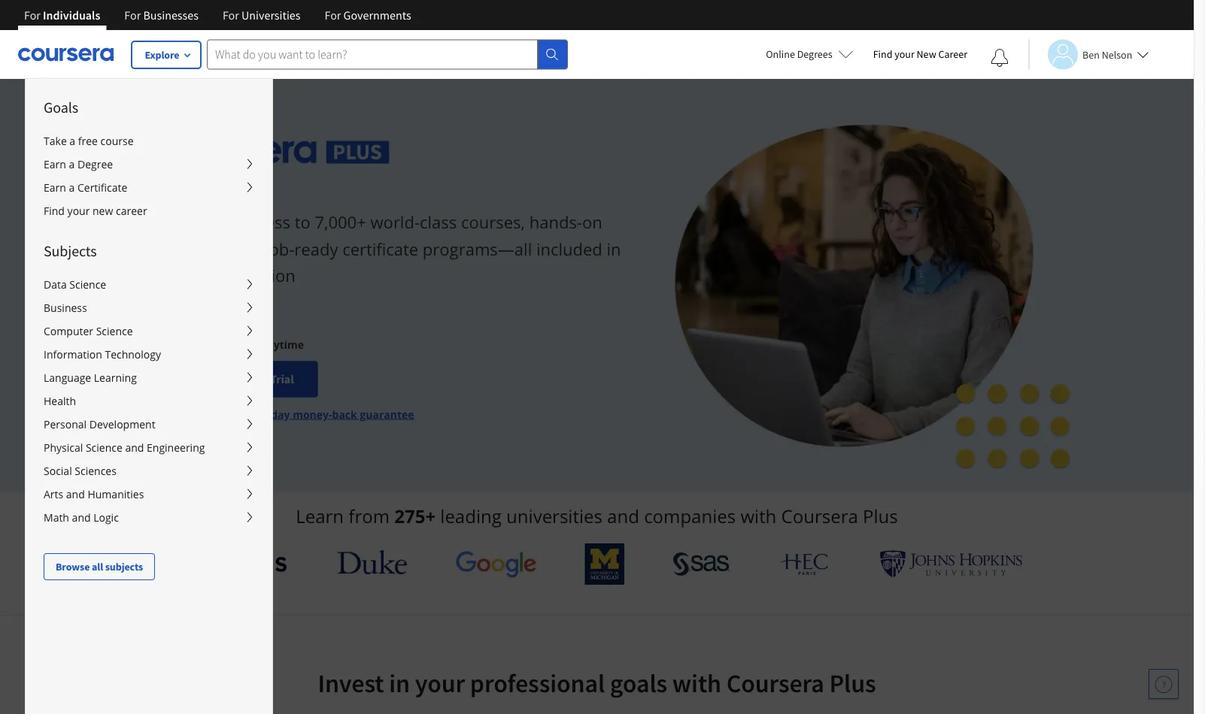 Task type: vqa. For each thing, say whether or not it's contained in the screenshot.
the "Engineering" at the bottom left of page
yes



Task type: describe. For each thing, give the bounding box(es) containing it.
course
[[100, 134, 134, 148]]

computer science button
[[26, 320, 272, 343]]

business
[[44, 301, 87, 315]]

included
[[536, 238, 602, 260]]

job-
[[265, 238, 294, 260]]

show notifications image
[[991, 49, 1009, 67]]

for for governments
[[325, 8, 341, 23]]

7,000+
[[315, 211, 366, 234]]

invest in your professional goals with coursera plus
[[318, 668, 876, 700]]

ben
[[1083, 48, 1100, 61]]

trial
[[270, 372, 294, 387]]

start 7-day free trial button
[[161, 361, 318, 397]]

find for find your new career
[[873, 47, 893, 61]]

universities
[[506, 504, 602, 529]]

online degrees
[[766, 47, 832, 61]]

humanities
[[88, 487, 144, 502]]

universities
[[241, 8, 301, 23]]

arts
[[44, 487, 63, 502]]

and inside dropdown button
[[66, 487, 85, 502]]

programs—all
[[423, 238, 532, 260]]

for for businesses
[[124, 8, 141, 23]]

275+
[[394, 504, 436, 529]]

your inside explore menu element
[[67, 204, 90, 218]]

0 horizontal spatial day
[[223, 372, 243, 387]]

and up university of michigan image
[[607, 504, 639, 529]]

14-
[[256, 407, 271, 421]]

1 vertical spatial coursera
[[726, 668, 824, 700]]

leading
[[440, 504, 502, 529]]

1 horizontal spatial with
[[672, 668, 721, 700]]

goals
[[610, 668, 667, 700]]

coursera plus image
[[161, 141, 390, 164]]

help center image
[[1155, 676, 1173, 694]]

unlimited
[[161, 211, 236, 234]]

development
[[89, 418, 155, 432]]

free
[[245, 372, 268, 387]]

take
[[44, 134, 67, 148]]

find your new career
[[44, 204, 147, 218]]

learn from 275+ leading universities and companies with coursera plus
[[296, 504, 898, 529]]

1 vertical spatial plus
[[829, 668, 876, 700]]

data
[[44, 278, 67, 292]]

explore button
[[132, 41, 201, 68]]

earn a certificate button
[[26, 176, 272, 199]]

arts and humanities button
[[26, 483, 272, 506]]

for governments
[[325, 8, 411, 23]]

math and logic button
[[26, 506, 272, 530]]

all
[[92, 560, 103, 574]]

math and logic
[[44, 511, 119, 525]]

goals
[[44, 98, 78, 117]]

a for degree
[[69, 157, 75, 172]]

on
[[582, 211, 602, 234]]

subjects
[[105, 560, 143, 574]]

sas image
[[673, 553, 730, 577]]

1 vertical spatial in
[[389, 668, 410, 700]]

individuals
[[43, 8, 100, 23]]

group containing goals
[[25, 78, 979, 715]]

with inside /year with 14-day money-back guarantee button
[[229, 407, 253, 421]]

science for data
[[69, 278, 106, 292]]

online
[[766, 47, 795, 61]]

health
[[44, 394, 76, 408]]

start 7-day free trial
[[185, 372, 294, 387]]

browse all subjects button
[[44, 554, 155, 581]]

back
[[332, 407, 357, 421]]

language learning
[[44, 371, 137, 385]]

career
[[938, 47, 967, 61]]

learning
[[94, 371, 137, 385]]

information
[[44, 348, 102, 362]]

information technology button
[[26, 343, 272, 366]]

computer science
[[44, 324, 133, 339]]

companies
[[644, 504, 736, 529]]

earn for earn a degree
[[44, 157, 66, 172]]

take a free course
[[44, 134, 134, 148]]

anytime
[[260, 337, 304, 352]]

for for individuals
[[24, 8, 41, 23]]

computer
[[44, 324, 93, 339]]

physical science and engineering
[[44, 441, 205, 455]]

0 vertical spatial plus
[[863, 504, 898, 529]]

$59 /month, cancel anytime
[[161, 337, 304, 352]]

coursera image
[[18, 42, 114, 66]]

subscription
[[200, 264, 295, 287]]

new
[[917, 47, 936, 61]]

projects,
[[161, 238, 227, 260]]

0 vertical spatial coursera
[[781, 504, 858, 529]]

in inside unlimited access to 7,000+ world-class courses, hands-on projects, and job-ready certificate programs—all included in your subscription
[[607, 238, 621, 260]]

find your new career link
[[866, 45, 975, 64]]

science for computer
[[96, 324, 133, 339]]

cancel
[[224, 337, 258, 352]]

university of illinois at urbana-champaign image
[[171, 553, 289, 577]]

ready
[[294, 238, 338, 260]]

free
[[78, 134, 98, 148]]

start
[[185, 372, 211, 387]]

social sciences
[[44, 464, 116, 478]]

explore
[[145, 48, 179, 62]]



Task type: locate. For each thing, give the bounding box(es) containing it.
and
[[231, 238, 260, 260], [125, 441, 144, 455], [66, 487, 85, 502], [607, 504, 639, 529], [72, 511, 91, 525]]

information technology
[[44, 348, 161, 362]]

a left free
[[69, 134, 75, 148]]

for
[[24, 8, 41, 23], [124, 8, 141, 23], [223, 8, 239, 23], [325, 8, 341, 23]]

invest
[[318, 668, 384, 700]]

your
[[895, 47, 915, 61], [67, 204, 90, 218], [161, 264, 196, 287], [415, 668, 465, 700]]

None search field
[[207, 39, 568, 70]]

sciences
[[75, 464, 116, 478]]

a down earn a degree at the left top
[[69, 181, 75, 195]]

/year with 14-day money-back guarantee button
[[161, 406, 414, 422]]

1 vertical spatial earn
[[44, 181, 66, 195]]

class
[[420, 211, 457, 234]]

unlimited access to 7,000+ world-class courses, hands-on projects, and job-ready certificate programs—all included in your subscription
[[161, 211, 621, 287]]

1 vertical spatial find
[[44, 204, 65, 218]]

1 vertical spatial day
[[271, 407, 290, 421]]

2 for from the left
[[124, 8, 141, 23]]

a left degree
[[69, 157, 75, 172]]

/month,
[[179, 337, 221, 352]]

johns hopkins university image
[[880, 551, 1023, 579]]

and inside dropdown button
[[125, 441, 144, 455]]

4 for from the left
[[325, 8, 341, 23]]

browse all subjects
[[56, 560, 143, 574]]

1 horizontal spatial day
[[271, 407, 290, 421]]

find down earn a certificate
[[44, 204, 65, 218]]

1 vertical spatial science
[[96, 324, 133, 339]]

social sciences button
[[26, 460, 272, 483]]

find your new career
[[873, 47, 967, 61]]

coursera
[[781, 504, 858, 529], [726, 668, 824, 700]]

personal
[[44, 418, 87, 432]]

0 vertical spatial in
[[607, 238, 621, 260]]

personal development
[[44, 418, 155, 432]]

to
[[295, 211, 311, 234]]

logic
[[93, 511, 119, 525]]

earn inside dropdown button
[[44, 181, 66, 195]]

subjects
[[44, 242, 97, 261]]

for left businesses
[[124, 8, 141, 23]]

and right arts
[[66, 487, 85, 502]]

and down development
[[125, 441, 144, 455]]

in right included
[[607, 238, 621, 260]]

day left free
[[223, 372, 243, 387]]

hands-
[[529, 211, 582, 234]]

physical
[[44, 441, 83, 455]]

explore menu element
[[26, 79, 272, 581]]

0 vertical spatial find
[[873, 47, 893, 61]]

courses,
[[461, 211, 525, 234]]

for universities
[[223, 8, 301, 23]]

1 horizontal spatial in
[[607, 238, 621, 260]]

earn for earn a certificate
[[44, 181, 66, 195]]

find inside explore menu element
[[44, 204, 65, 218]]

businesses
[[143, 8, 199, 23]]

science for physical
[[86, 441, 122, 455]]

physical science and engineering button
[[26, 436, 272, 460]]

earn down earn a degree at the left top
[[44, 181, 66, 195]]

2 vertical spatial science
[[86, 441, 122, 455]]

data science button
[[26, 273, 272, 296]]

university of michigan image
[[585, 544, 625, 585]]

business button
[[26, 296, 272, 320]]

0 vertical spatial science
[[69, 278, 106, 292]]

find your new career link
[[26, 199, 272, 223]]

a for free
[[69, 134, 75, 148]]

0 vertical spatial earn
[[44, 157, 66, 172]]

group
[[25, 78, 979, 715]]

language
[[44, 371, 91, 385]]

a inside dropdown button
[[69, 181, 75, 195]]

certificate
[[342, 238, 418, 260]]

money-
[[293, 407, 332, 421]]

with
[[229, 407, 253, 421], [741, 504, 777, 529], [672, 668, 721, 700]]

arts and humanities
[[44, 487, 144, 502]]

data science
[[44, 278, 106, 292]]

science up information technology
[[96, 324, 133, 339]]

new
[[93, 204, 113, 218]]

for for universities
[[223, 8, 239, 23]]

online degrees button
[[754, 38, 866, 71]]

google image
[[455, 551, 537, 579]]

browse
[[56, 560, 90, 574]]

from
[[349, 504, 390, 529]]

earn inside "popup button"
[[44, 157, 66, 172]]

governments
[[343, 8, 411, 23]]

find
[[873, 47, 893, 61], [44, 204, 65, 218]]

technology
[[105, 348, 161, 362]]

nelson
[[1102, 48, 1132, 61]]

earn a certificate
[[44, 181, 127, 195]]

2 vertical spatial a
[[69, 181, 75, 195]]

with left 14-
[[229, 407, 253, 421]]

hec paris image
[[779, 549, 831, 580]]

What do you want to learn? text field
[[207, 39, 538, 70]]

2 earn from the top
[[44, 181, 66, 195]]

1 earn from the top
[[44, 157, 66, 172]]

professional
[[470, 668, 605, 700]]

a
[[69, 134, 75, 148], [69, 157, 75, 172], [69, 181, 75, 195]]

0 vertical spatial a
[[69, 134, 75, 148]]

1 vertical spatial with
[[741, 504, 777, 529]]

access
[[240, 211, 290, 234]]

for left individuals
[[24, 8, 41, 23]]

earn down take
[[44, 157, 66, 172]]

ben nelson
[[1083, 48, 1132, 61]]

$59
[[161, 337, 179, 352]]

find for find your new career
[[44, 204, 65, 218]]

0 horizontal spatial in
[[389, 668, 410, 700]]

and up subscription on the left
[[231, 238, 260, 260]]

for businesses
[[124, 8, 199, 23]]

for left universities
[[223, 8, 239, 23]]

degree
[[77, 157, 113, 172]]

your inside unlimited access to 7,000+ world-class courses, hands-on projects, and job-ready certificate programs—all included in your subscription
[[161, 264, 196, 287]]

with right goals on the bottom
[[672, 668, 721, 700]]

3 for from the left
[[223, 8, 239, 23]]

day left money-
[[271, 407, 290, 421]]

and inside popup button
[[72, 511, 91, 525]]

a inside "popup button"
[[69, 157, 75, 172]]

0 horizontal spatial with
[[229, 407, 253, 421]]

with right 'companies'
[[741, 504, 777, 529]]

and left logic
[[72, 511, 91, 525]]

career
[[116, 204, 147, 218]]

1 for from the left
[[24, 8, 41, 23]]

ben nelson button
[[1028, 39, 1149, 70]]

for individuals
[[24, 8, 100, 23]]

0 vertical spatial day
[[223, 372, 243, 387]]

world-
[[370, 211, 420, 234]]

2 vertical spatial with
[[672, 668, 721, 700]]

find left new
[[873, 47, 893, 61]]

/year with 14-day money-back guarantee
[[199, 407, 414, 421]]

for left governments
[[325, 8, 341, 23]]

math
[[44, 511, 69, 525]]

2 horizontal spatial with
[[741, 504, 777, 529]]

duke university image
[[337, 551, 407, 575]]

language learning button
[[26, 366, 272, 390]]

personal development button
[[26, 413, 272, 436]]

health button
[[26, 390, 272, 413]]

1 horizontal spatial find
[[873, 47, 893, 61]]

science
[[69, 278, 106, 292], [96, 324, 133, 339], [86, 441, 122, 455]]

0 vertical spatial with
[[229, 407, 253, 421]]

science up business
[[69, 278, 106, 292]]

take a free course link
[[26, 129, 272, 153]]

science down personal development at the bottom left of the page
[[86, 441, 122, 455]]

menu item
[[272, 78, 979, 715]]

7-
[[213, 372, 223, 387]]

degrees
[[797, 47, 832, 61]]

in right invest
[[389, 668, 410, 700]]

0 horizontal spatial find
[[44, 204, 65, 218]]

and inside unlimited access to 7,000+ world-class courses, hands-on projects, and job-ready certificate programs—all included in your subscription
[[231, 238, 260, 260]]

banner navigation
[[12, 0, 423, 41]]

/year
[[199, 407, 226, 421]]

social
[[44, 464, 72, 478]]

1 vertical spatial a
[[69, 157, 75, 172]]

science inside dropdown button
[[86, 441, 122, 455]]

a for certificate
[[69, 181, 75, 195]]

in
[[607, 238, 621, 260], [389, 668, 410, 700]]



